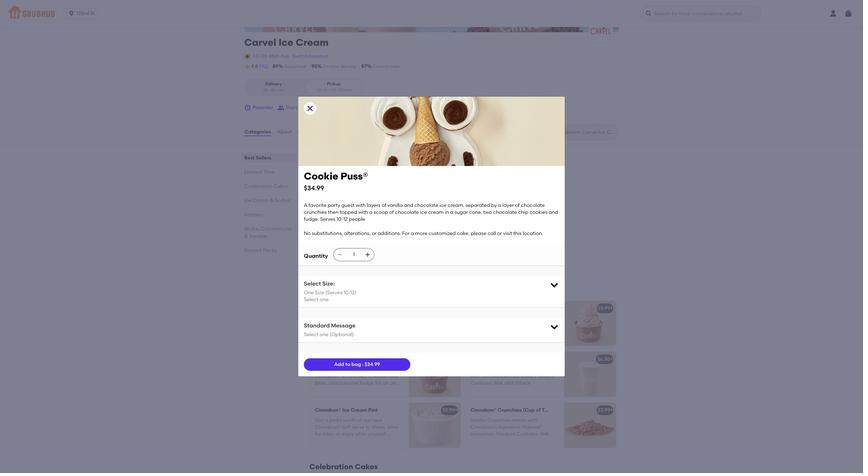 Task type: locate. For each thing, give the bounding box(es) containing it.
combination.
[[337, 388, 368, 394]]

0 horizontal spatial $34.99
[[304, 184, 324, 192]]

signature inside cinnabon®'s signature taste with legendary makara® cinnamon blended into the original soft serve®.      product contains: milk and wheat
[[501, 316, 523, 322]]

ice up ave
[[279, 36, 293, 48]]

contains: down standard message select one (optional)
[[315, 344, 338, 350]]

soft inside cinnabon® soft serve sandwiched between two flying saucer® chocolate wafers and rolled in cinnabon® crunchies.     product contains: milk, wheat, and soy
[[342, 316, 351, 322]]

cookie inside cookie puss® $34.99
[[304, 170, 338, 182]]

contains: inside cinnabon® soft serve sandwiched between two flying saucer® chocolate wafers and rolled in cinnabon® crunchies.     product contains: milk, wheat, and soy
[[315, 344, 338, 350]]

cinnabon® crunchies (cup of toppings)
[[471, 408, 565, 414]]

2 vertical spatial soy
[[499, 439, 508, 445]]

2 one from the top
[[320, 332, 329, 338]]

carvelanche
[[261, 226, 292, 232]]

and down cheesecake
[[505, 381, 514, 387]]

for inside cinnabon® soft serve mixed with cinnabon® crunchies, cheesecake bites, and caramel fudge for an oh so sweet combination.      product contains: milk, wheat, and soy
[[375, 381, 382, 387]]

2 vertical spatial serve
[[352, 425, 365, 431]]

10- down then
[[337, 217, 343, 223]]

2 vertical spatial cream
[[351, 408, 367, 414]]

1 min from the left
[[276, 88, 284, 93]]

and right cookies in the top of the page
[[549, 210, 558, 215]]

soy
[[379, 344, 387, 350], [379, 395, 387, 401], [499, 439, 508, 445]]

good food
[[284, 64, 306, 69]]

contains: down enjoy
[[335, 439, 357, 445]]

a inside get a pint's worth of our new cinnabon® soft serve to share, save for later, or enjoy all to yourself. product contains: milk and wheat
[[325, 418, 328, 424]]

or right later,
[[336, 432, 340, 438]]

0 vertical spatial milk,
[[339, 344, 349, 350]]

in right rolled
[[382, 330, 386, 336]]

1 vertical spatial signature
[[498, 425, 521, 431]]

cookie for cookie puss®
[[314, 232, 331, 238]]

one inside standard message select one (optional)
[[320, 332, 329, 338]]

with right the taste
[[538, 316, 547, 322]]

of inside get a pint's worth of our new cinnabon® soft serve to share, save for later, or enjoy all to yourself. product contains: milk and wheat
[[358, 418, 362, 424]]

1 horizontal spatial best
[[310, 205, 326, 214]]

with up the cheesecake
[[381, 367, 391, 373]]

product down into
[[488, 337, 507, 343]]

cinnabon® for cinnabon® soft serve mixed with cinnabon® crunchies, cheesecake bites, and caramel fudge for an oh so sweet combination.      product contains: milk, wheat, and soy
[[315, 367, 341, 373]]

best up most
[[310, 205, 326, 214]]

serve down "cinnabon® flying saucer®"
[[352, 316, 365, 322]]

cinnabon® flying saucer®
[[315, 306, 377, 312]]

0 vertical spatial cream
[[296, 36, 329, 48]]

1
[[332, 160, 334, 166]]

soft inside get a pint's worth of our new cinnabon® soft serve to share, save for later, or enjoy all to yourself. product contains: milk and wheat
[[342, 425, 351, 431]]

ice up cream
[[440, 203, 447, 208]]

a right get
[[325, 418, 328, 424]]

grubhub
[[349, 215, 370, 221]]

with inside the vanilla crunchies made with cinnabon's signature makara® cinnamon.     product contains: milk, wheat, and soy
[[528, 418, 537, 424]]

food
[[297, 64, 306, 69]]

1 horizontal spatial milk
[[494, 381, 503, 387]]

1 horizontal spatial cakes
[[355, 463, 378, 472]]

min inside pickup 1.8 mi • 10–20 min
[[344, 88, 352, 93]]

1 one from the top
[[320, 297, 329, 303]]

search icon image
[[553, 128, 561, 136]]

1 horizontal spatial wheat
[[471, 344, 486, 350]]

1 vertical spatial select
[[304, 297, 319, 303]]

3 select from the top
[[304, 332, 319, 338]]

1 serve from the top
[[352, 316, 365, 322]]

contains: down rich
[[471, 381, 493, 387]]

chocolate down vanilla
[[395, 210, 419, 215]]

$34.99 left cake,
[[440, 231, 456, 237]]

size
[[315, 290, 324, 296]]

wheat, down combination.
[[350, 395, 367, 401]]

cream up 'dashers'
[[253, 198, 269, 204]]

0 horizontal spatial two
[[337, 323, 346, 329]]

2 vertical spatial $34.99
[[365, 362, 380, 368]]

to left the yourself.
[[362, 432, 367, 438]]

0 vertical spatial two
[[483, 210, 492, 215]]

cream up our
[[351, 408, 367, 414]]

enjoy
[[342, 432, 354, 438]]

&
[[270, 198, 274, 204], [244, 234, 248, 239]]

chocolate up cream
[[415, 203, 438, 208]]

carvel ice cream
[[244, 36, 329, 48]]

customized
[[429, 231, 456, 237]]

min down delivery
[[276, 88, 284, 93]]

cakes up the sorbet
[[273, 184, 288, 189]]

scoop
[[374, 210, 388, 215]]

product inside cinnabon® soft serve mixed with cinnabon® crunchies, cheesecake bites, and caramel fudge for an oh so sweet combination.      product contains: milk, wheat, and soy
[[369, 388, 388, 394]]

cinnabon® for cinnabon® soft serve sandwiched between two flying saucer® chocolate wafers and rolled in cinnabon® crunchies.     product contains: milk, wheat, and soy
[[315, 316, 341, 322]]

contains: inside cinnabon®'s signature taste with legendary makara® cinnamon blended into the original soft serve®.      product contains: milk and wheat
[[508, 337, 531, 343]]

2 horizontal spatial cream
[[351, 408, 367, 414]]

group
[[299, 105, 313, 111]]

1 horizontal spatial for
[[375, 381, 382, 387]]

product right cinnabon®​
[[382, 179, 401, 185]]

& down shake,
[[244, 234, 248, 239]]

serve down worth
[[352, 425, 365, 431]]

on time delivery
[[323, 64, 356, 69]]

puss®
[[341, 170, 368, 182], [332, 232, 346, 238]]

0 horizontal spatial wheat
[[379, 439, 395, 445]]

1 vertical spatial makara®
[[522, 425, 543, 431]]

1 vertical spatial serve
[[352, 367, 365, 373]]

to left bag
[[345, 362, 350, 368]]

soy inside cinnabon® soft serve mixed with cinnabon® crunchies, cheesecake bites, and caramel fudge for an oh so sweet combination.      product contains: milk, wheat, and soy
[[379, 395, 387, 401]]

0 horizontal spatial limited
[[244, 169, 262, 175]]

$3.99
[[598, 408, 610, 414]]

0 horizontal spatial celebration
[[244, 184, 272, 189]]

1 vertical spatial 10-
[[344, 290, 350, 296]]

best inside best sellers most ordered on grubhub
[[310, 205, 326, 214]]

0 horizontal spatial ice
[[244, 198, 251, 204]]

with up people
[[358, 210, 368, 215]]

2 horizontal spatial or
[[497, 231, 502, 237]]

best down categories button
[[244, 155, 255, 161]]

1 vertical spatial order
[[314, 105, 327, 111]]

1 vertical spatial $34.99
[[440, 231, 456, 237]]

$12.99
[[441, 306, 455, 312]]

order right "correct"
[[389, 64, 400, 69]]

product down an
[[369, 388, 388, 394]]

serve inside cinnabon® soft serve sandwiched between two flying saucer® chocolate wafers and rolled in cinnabon® crunchies.     product contains: milk, wheat, and soy
[[352, 316, 365, 322]]

new
[[373, 418, 382, 424]]

message
[[331, 323, 356, 329]]

option group containing delivery 25–40 min
[[244, 79, 363, 96]]

+ for $3.99
[[610, 408, 613, 414]]

celebration up ice cream & sorbet
[[244, 184, 272, 189]]

cinnabon's
[[471, 425, 497, 431]]

wheat down the yourself.
[[379, 439, 395, 445]]

ice up 'dashers'
[[244, 198, 251, 204]]

to
[[345, 362, 350, 368], [366, 425, 371, 431], [362, 432, 367, 438]]

1 vertical spatial puss®
[[332, 232, 346, 238]]

one
[[320, 297, 329, 303], [320, 332, 329, 338]]

with down (cup
[[528, 418, 537, 424]]

topped
[[340, 210, 357, 215]]

for left an
[[375, 381, 382, 387]]

milk inside cinnabon® soft serve, hand-spun with rich cheesecake bites.    product contains: milk and wheat
[[494, 381, 503, 387]]

cinnabon® ice cream pint
[[315, 408, 378, 414]]

of left our
[[358, 418, 362, 424]]

guest
[[341, 203, 355, 208]]

& for sundae
[[244, 234, 248, 239]]

and up spun
[[542, 337, 551, 343]]

1 vertical spatial limited
[[310, 285, 337, 294]]

& left the sorbet
[[270, 198, 274, 204]]

alterations,
[[344, 231, 371, 237]]

puss® for cookie puss® $34.99
[[341, 170, 368, 182]]

cinnabon® for cinnabon® crunchies (cup of toppings)
[[471, 408, 497, 414]]

10-
[[337, 217, 343, 223], [344, 290, 350, 296]]

45th
[[269, 53, 279, 59]]

milk down the cinnamon
[[532, 337, 541, 343]]

1 vertical spatial cream
[[253, 198, 269, 204]]

0 horizontal spatial best
[[244, 155, 255, 161]]

0 horizontal spatial min
[[276, 88, 284, 93]]

delivery
[[340, 64, 356, 69]]

in
[[445, 210, 449, 215], [382, 330, 386, 336]]

for left later,
[[315, 432, 321, 438]]

puss® for cookie puss®
[[332, 232, 346, 238]]

0 vertical spatial order
[[389, 64, 400, 69]]

svg image
[[845, 9, 853, 18], [337, 252, 343, 258], [365, 252, 371, 258], [550, 280, 559, 290], [550, 322, 559, 332]]

$3.99 +
[[598, 408, 613, 414]]

mi
[[323, 88, 328, 93]]

all right enjoy
[[355, 432, 361, 438]]

one down 'size'
[[320, 297, 329, 303]]

order inside "start group order" 'button'
[[314, 105, 327, 111]]

0 vertical spatial wheat
[[471, 344, 486, 350]]

contains: inside cinnabon® soft serve mixed with cinnabon® crunchies, cheesecake bites, and caramel fudge for an oh so sweet combination.      product contains: milk, wheat, and soy
[[315, 395, 338, 401]]

best sellers most ordered on grubhub
[[310, 205, 370, 221]]

0 vertical spatial limited
[[244, 169, 262, 175]]

$34.99 right :
[[365, 362, 380, 368]]

1 vertical spatial soft
[[531, 330, 541, 336]]

svg image
[[68, 10, 75, 17], [645, 10, 652, 17], [306, 104, 314, 113], [244, 104, 251, 111]]

1 vertical spatial one
[[320, 332, 329, 338]]

with inside cinnabon® soft serve, hand-spun with rich cheesecake bites.    product contains: milk and wheat
[[471, 374, 480, 380]]

soft up cheesecake
[[498, 367, 506, 373]]

1 vertical spatial celebration cakes
[[310, 463, 378, 472]]

start group order button
[[278, 102, 327, 114]]

flying
[[342, 306, 356, 312], [347, 323, 360, 329]]

saucer® inside cinnabon® soft serve sandwiched between two flying saucer® chocolate wafers and rolled in cinnabon® crunchies.     product contains: milk, wheat, and soy
[[362, 323, 381, 329]]

contains: inside the vanilla crunchies made with cinnabon's signature makara® cinnamon.     product contains: milk, wheat, and soy
[[517, 432, 539, 438]]

option group
[[244, 79, 363, 96]]

svg image inside the main navigation navigation
[[845, 9, 853, 18]]

crunchies up the cinnabon's
[[487, 418, 511, 424]]

1 vertical spatial celebration
[[310, 463, 353, 472]]

sellers
[[256, 155, 271, 161], [327, 205, 351, 214]]

2 vertical spatial select
[[304, 332, 319, 338]]

cookie puss®
[[314, 232, 346, 238]]

milk,
[[339, 344, 349, 350], [339, 395, 349, 401], [540, 432, 551, 438]]

0 vertical spatial sellers
[[256, 155, 271, 161]]

soft up message
[[342, 316, 351, 322]]

ice
[[440, 203, 447, 208], [420, 210, 427, 215]]

$34.99 inside cookie puss® $34.99
[[304, 184, 324, 192]]

to down our
[[366, 425, 371, 431]]

time up "cinnabon® flying saucer®"
[[339, 285, 357, 294]]

1 vertical spatial ice
[[420, 210, 427, 215]]

serve inside cinnabon® soft serve mixed with cinnabon® crunchies, cheesecake bites, and caramel fudge for an oh so sweet combination.      product contains: milk, wheat, and soy
[[352, 367, 365, 373]]

1 horizontal spatial in
[[445, 210, 449, 215]]

soy inside cinnabon® soft serve sandwiched between two flying saucer® chocolate wafers and rolled in cinnabon® crunchies.     product contains: milk, wheat, and soy
[[379, 344, 387, 350]]

+ for $8.99
[[455, 408, 458, 414]]

caramel
[[339, 381, 359, 387]]

two inside cinnabon® soft serve sandwiched between two flying saucer® chocolate wafers and rolled in cinnabon® crunchies.     product contains: milk, wheat, and soy
[[337, 323, 346, 329]]

crunchies up 'made'
[[498, 408, 522, 414]]

milk down cheesecake
[[494, 381, 503, 387]]

select down standard
[[304, 332, 319, 338]]

chocolate down between
[[315, 330, 339, 336]]

time down best sellers
[[263, 169, 275, 175]]

cinnabon® inside cinnabon® soft serve, hand-spun with rich cheesecake bites.    product contains: milk and wheat
[[471, 367, 496, 373]]

1 vertical spatial milk,
[[339, 395, 349, 401]]

celebration
[[244, 184, 272, 189], [310, 463, 353, 472]]

10- inside a favorite party guest with layers of vanilla and chocolate ice cream, separated by a layer of chocolate crunchies then topped with a scoop of chocolate ice cream in a sugar cone, two chocolate chip cookies and fudge. serves 10-12 people no substitutions, alterations, or additions. for a more customized cake, please call or visit this location.
[[337, 217, 343, 223]]

in right cream
[[445, 210, 449, 215]]

soft
[[498, 306, 507, 312], [531, 330, 541, 336]]

sundae
[[249, 234, 267, 239]]

1 select from the top
[[304, 281, 321, 287]]

celebration cakes down enjoy
[[310, 463, 378, 472]]

and right vanilla
[[404, 203, 413, 208]]

best
[[244, 155, 255, 161], [310, 205, 326, 214]]

ice for carvel
[[279, 36, 293, 48]]

cinnabon® for cinnabon® soft serve, hand-spun with rich cheesecake bites.    product contains: milk and wheat
[[471, 367, 496, 373]]

0 vertical spatial all
[[325, 160, 331, 166]]

cinnabon®'s signature taste with legendary makara® cinnamon blended into the original soft serve®.      product contains: milk and wheat
[[471, 316, 551, 350]]

select up the one
[[304, 281, 321, 287]]

sellers inside best sellers most ordered on grubhub
[[327, 205, 351, 214]]

celebration down later,
[[310, 463, 353, 472]]

contains: down 'made'
[[517, 432, 539, 438]]

0 vertical spatial ice
[[279, 36, 293, 48]]

1 vertical spatial best
[[310, 205, 326, 214]]

two up "(optional)"
[[337, 323, 346, 329]]

in inside cinnabon® soft serve sandwiched between two flying saucer® chocolate wafers and rolled in cinnabon® crunchies.     product contains: milk, wheat, and soy
[[382, 330, 386, 336]]

0 horizontal spatial time
[[263, 169, 275, 175]]

milk, down combination.
[[339, 395, 349, 401]]

cinnabon® flying saucer® image
[[409, 301, 461, 346]]

categories
[[245, 129, 271, 135]]

0 horizontal spatial limited time
[[244, 169, 275, 175]]

all inside button
[[325, 160, 331, 166]]

best for best sellers
[[244, 155, 255, 161]]

0 vertical spatial soft
[[498, 306, 507, 312]]

0 vertical spatial makara®
[[496, 323, 516, 329]]

Input item quantity number field
[[346, 249, 362, 261]]

product inside 20% off cinnabon®​ product button
[[382, 179, 401, 185]]

1 vertical spatial ice
[[244, 198, 251, 204]]

2 min from the left
[[344, 88, 352, 93]]

and down cinnamon.
[[489, 439, 498, 445]]

0 vertical spatial cookie
[[304, 170, 338, 182]]

0 horizontal spatial makara®
[[496, 323, 516, 329]]

& inside shake, carvelanche & sundae
[[244, 234, 248, 239]]

2 serve from the top
[[352, 367, 365, 373]]

and up sweet at the left
[[329, 381, 338, 387]]

milk, down "(optional)"
[[339, 344, 349, 350]]

1 vertical spatial milk
[[494, 381, 503, 387]]

time
[[263, 169, 275, 175], [339, 285, 357, 294]]

1 vertical spatial limited time
[[310, 285, 357, 294]]

get a pint's worth of our new cinnabon® soft serve to share, save for later, or enjoy all to yourself. product contains: milk and wheat
[[315, 418, 398, 445]]

1 horizontal spatial &
[[270, 198, 274, 204]]

product down spun
[[535, 374, 554, 380]]

cakes
[[273, 184, 288, 189], [355, 463, 378, 472]]

puss® inside cookie puss® $34.99
[[341, 170, 368, 182]]

0 vertical spatial one
[[320, 297, 329, 303]]

contains:
[[508, 337, 531, 343], [315, 344, 338, 350], [471, 381, 493, 387], [315, 395, 338, 401], [517, 432, 539, 438], [335, 439, 357, 445]]

0 vertical spatial select
[[304, 281, 321, 287]]

soft left serve
[[498, 306, 507, 312]]

cheesecake
[[492, 374, 520, 380]]

cinnabon® for cinnabon® flying saucer®
[[315, 306, 341, 312]]

makara® inside cinnabon®'s signature taste with legendary makara® cinnamon blended into the original soft serve®.      product contains: milk and wheat
[[496, 323, 516, 329]]

2 vertical spatial ice
[[342, 408, 350, 414]]

123rd st
[[76, 10, 95, 16]]

1 vertical spatial cookie
[[314, 232, 331, 238]]

cream
[[296, 36, 329, 48], [253, 198, 269, 204], [351, 408, 367, 414]]

1 vertical spatial cakes
[[355, 463, 378, 472]]

0 vertical spatial saucer®
[[358, 306, 377, 312]]

limited time
[[244, 169, 275, 175], [310, 285, 357, 294]]

select
[[304, 281, 321, 287], [304, 297, 319, 303], [304, 332, 319, 338]]

of up scoop
[[382, 203, 386, 208]]

bites,
[[315, 381, 328, 387]]

ice left cream
[[420, 210, 427, 215]]

one inside select size: one size (serves 10-12) select one
[[320, 297, 329, 303]]

or right call
[[497, 231, 502, 237]]

two inside a favorite party guest with layers of vanilla and chocolate ice cream, separated by a layer of chocolate crunchies then topped with a scoop of chocolate ice cream in a sugar cone, two chocolate chip cookies and fudge. serves 10-12 people no substitutions, alterations, or additions. for a more customized cake, please call or visit this location.
[[483, 210, 492, 215]]

0 vertical spatial &
[[270, 198, 274, 204]]

0 horizontal spatial for
[[315, 432, 321, 438]]

min right the 10–20
[[344, 88, 352, 93]]

wheat, down cinnamon.
[[471, 439, 488, 445]]

two
[[483, 210, 492, 215], [337, 323, 346, 329]]

vanilla crunchies made with cinnabon's signature makara® cinnamon.     product contains: milk, wheat, and soy
[[471, 418, 551, 445]]

product inside the vanilla crunchies made with cinnabon's signature makara® cinnamon.     product contains: milk, wheat, and soy
[[497, 432, 515, 438]]

substitutions,
[[312, 231, 343, 237]]

soft inside cinnabon® soft serve mixed with cinnabon® crunchies, cheesecake bites, and caramel fudge for an oh so sweet combination.      product contains: milk, wheat, and soy
[[342, 367, 351, 373]]

wheat down bites.
[[515, 381, 531, 387]]

cone,
[[469, 210, 482, 215]]

cinnabon® for cinnabon® ice cream pint
[[315, 408, 341, 414]]

wheat inside cinnabon® soft serve, hand-spun with rich cheesecake bites.    product contains: milk and wheat
[[515, 381, 531, 387]]

signature down 'made'
[[498, 425, 521, 431]]

soft inside cinnabon® soft serve, hand-spun with rich cheesecake bites.    product contains: milk and wheat
[[498, 367, 506, 373]]

layers
[[367, 203, 381, 208]]

1 horizontal spatial limited time
[[310, 285, 357, 294]]

cream up switch location
[[296, 36, 329, 48]]

0 horizontal spatial ice
[[420, 210, 427, 215]]

1 vertical spatial saucer®
[[362, 323, 381, 329]]

product down later,
[[315, 439, 334, 445]]

wheat inside cinnabon®'s signature taste with legendary makara® cinnamon blended into the original soft serve®.      product contains: milk and wheat
[[471, 344, 486, 350]]

serve for crunchies,
[[352, 367, 365, 373]]

legendary
[[471, 323, 494, 329]]

crunchies inside the vanilla crunchies made with cinnabon's signature makara® cinnamon.     product contains: milk, wheat, and soy
[[487, 418, 511, 424]]

$34.99 up favorite
[[304, 184, 324, 192]]

1 horizontal spatial ice
[[279, 36, 293, 48]]

ice
[[279, 36, 293, 48], [244, 198, 251, 204], [342, 408, 350, 414]]

svg image inside 123rd st button
[[68, 10, 75, 17]]

a down layers
[[369, 210, 373, 215]]

0 horizontal spatial in
[[382, 330, 386, 336]]

or inside get a pint's worth of our new cinnabon® soft serve to share, save for later, or enjoy all to yourself. product contains: milk and wheat
[[336, 432, 340, 438]]

1 vertical spatial all
[[355, 432, 361, 438]]

save
[[387, 425, 398, 431]]

a right by
[[498, 203, 501, 208]]

ice up worth
[[342, 408, 350, 414]]

serve for flying
[[352, 316, 365, 322]]

0 horizontal spatial or
[[336, 432, 340, 438]]

contains: inside get a pint's worth of our new cinnabon® soft serve to share, save for later, or enjoy all to yourself. product contains: milk and wheat
[[335, 439, 357, 445]]

rewards image
[[316, 177, 332, 194]]

0 horizontal spatial celebration cakes
[[244, 184, 288, 189]]

product down rolled
[[368, 337, 387, 343]]

of right (cup
[[536, 408, 541, 414]]

0 vertical spatial signature
[[501, 316, 523, 322]]

soft
[[342, 316, 351, 322], [342, 367, 351, 373], [498, 367, 506, 373], [342, 425, 351, 431]]

about button
[[277, 120, 292, 145]]

1 horizontal spatial or
[[372, 231, 377, 237]]

wheat, inside the vanilla crunchies made with cinnabon's signature makara® cinnamon.     product contains: milk, wheat, and soy
[[471, 439, 488, 445]]

0 vertical spatial celebration cakes
[[244, 184, 288, 189]]

1 horizontal spatial makara®
[[522, 425, 543, 431]]

standard message select one (optional)
[[304, 323, 356, 338]]

0 horizontal spatial sellers
[[256, 155, 271, 161]]

people icon image
[[278, 104, 285, 111]]

celebration cakes up ice cream & sorbet
[[244, 184, 288, 189]]

soft up crunchies,
[[342, 367, 351, 373]]

one down between
[[320, 332, 329, 338]]

0 vertical spatial serve
[[352, 316, 365, 322]]

contains: down "original"
[[508, 337, 531, 343]]

1 vertical spatial soy
[[379, 395, 387, 401]]

cinnabon® scooped image
[[409, 352, 461, 397]]

0 vertical spatial puss®
[[341, 170, 368, 182]]

0 vertical spatial best
[[244, 155, 255, 161]]

1 vertical spatial wheat,
[[350, 395, 367, 401]]

0 vertical spatial crunchies
[[498, 408, 522, 414]]

cookie right no
[[314, 232, 331, 238]]

3 serve from the top
[[352, 425, 365, 431]]

subscription pass image
[[244, 54, 251, 59]]

0 vertical spatial ice
[[440, 203, 447, 208]]

of up chip
[[515, 203, 520, 208]]

1 horizontal spatial two
[[483, 210, 492, 215]]

signature inside the vanilla crunchies made with cinnabon's signature makara® cinnamon.     product contains: milk, wheat, and soy
[[498, 425, 521, 431]]

wheat,
[[350, 344, 367, 350], [350, 395, 367, 401], [471, 439, 488, 445]]

serve
[[509, 306, 522, 312]]

2 horizontal spatial wheat
[[515, 381, 531, 387]]

fudge
[[360, 381, 374, 387]]

2 vertical spatial milk
[[359, 439, 368, 445]]

select inside standard message select one (optional)
[[304, 332, 319, 338]]

cookies
[[530, 210, 548, 215]]

two down by
[[483, 210, 492, 215]]

toppings)
[[542, 408, 565, 414]]

order right group at the top
[[314, 105, 327, 111]]

select down the one
[[304, 297, 319, 303]]

and inside get a pint's worth of our new cinnabon® soft serve to share, save for later, or enjoy all to yourself. product contains: milk and wheat
[[369, 439, 378, 445]]

1 horizontal spatial min
[[344, 88, 352, 93]]

pint
[[368, 408, 378, 414]]

min inside delivery 25–40 min
[[276, 88, 284, 93]]

soft down the cinnamon
[[531, 330, 541, 336]]

and
[[404, 203, 413, 208], [549, 210, 558, 215], [357, 330, 366, 336], [542, 337, 551, 343], [368, 344, 378, 350], [329, 381, 338, 387], [505, 381, 514, 387], [368, 395, 378, 401], [369, 439, 378, 445], [489, 439, 498, 445]]

cinnabon® soft serve
[[471, 306, 522, 312]]

cakes down the yourself.
[[355, 463, 378, 472]]



Task type: vqa. For each thing, say whether or not it's contained in the screenshot.
bottom the Membership
no



Task type: describe. For each thing, give the bounding box(es) containing it.
cream for cinnabon® ice cream pint
[[351, 408, 367, 414]]

12
[[343, 217, 348, 223]]

favorite
[[309, 203, 327, 208]]

start group order
[[286, 105, 327, 111]]

cinnabon® for cinnabon® soft serve
[[471, 306, 497, 312]]

0 vertical spatial cakes
[[273, 184, 288, 189]]

0 vertical spatial celebration
[[244, 184, 272, 189]]

1 horizontal spatial celebration
[[310, 463, 353, 472]]

on
[[342, 215, 348, 221]]

sellers for best sellers most ordered on grubhub
[[327, 205, 351, 214]]

and up crunchies.
[[357, 330, 366, 336]]

party
[[328, 203, 340, 208]]

best for best sellers most ordered on grubhub
[[310, 205, 326, 214]]

25–40
[[263, 88, 275, 93]]

$34.99 +
[[440, 231, 459, 237]]

2 select from the top
[[304, 297, 319, 303]]

preorder button
[[244, 102, 273, 114]]

soft inside cinnabon®'s signature taste with legendary makara® cinnamon blended into the original soft serve®.      product contains: milk and wheat
[[531, 330, 541, 336]]

+ for $6.30
[[610, 357, 613, 363]]

for inside get a pint's worth of our new cinnabon® soft serve to share, save for later, or enjoy all to yourself. product contains: milk and wheat
[[315, 432, 321, 438]]

cinnamon
[[517, 323, 541, 329]]

sweet
[[322, 388, 335, 394]]

product inside cinnabon®'s signature taste with legendary makara® cinnamon blended into the original soft serve®.      product contains: milk and wheat
[[488, 337, 507, 343]]

serve inside get a pint's worth of our new cinnabon® soft serve to share, save for later, or enjoy all to yourself. product contains: milk and wheat
[[352, 425, 365, 431]]

crunchies for cinnabon®
[[498, 408, 522, 414]]

serve®.
[[471, 337, 487, 343]]

1 vertical spatial to
[[366, 425, 371, 431]]

visit
[[503, 231, 512, 237]]

cinnabon® for cinnabon® scooped
[[315, 357, 341, 363]]

and down rolled
[[368, 344, 378, 350]]

contains: inside cinnabon® soft serve, hand-spun with rich cheesecake bites.    product contains: milk and wheat
[[471, 381, 493, 387]]

1 horizontal spatial ice
[[440, 203, 447, 208]]

chocolate down layer on the top right
[[493, 210, 517, 215]]

147-03 45th ave
[[253, 53, 289, 59]]

scooped
[[342, 357, 364, 363]]

a right for
[[411, 231, 414, 237]]

see all 1
[[315, 160, 334, 166]]

and inside cinnabon®'s signature taste with legendary makara® cinnamon blended into the original soft serve®.      product contains: milk and wheat
[[542, 337, 551, 343]]

this
[[513, 231, 522, 237]]

crunchies for vanilla
[[487, 418, 511, 424]]

share,
[[372, 425, 386, 431]]

95
[[311, 63, 317, 69]]

add to bag : $34.99
[[334, 362, 380, 368]]

time
[[330, 64, 339, 69]]

cinnabon® scooped
[[315, 357, 364, 363]]

hand-
[[522, 367, 537, 373]]

1 horizontal spatial $34.99
[[365, 362, 380, 368]]

cinnabon® soft serve, hand-spun with rich cheesecake bites.    product contains: milk and wheat
[[471, 367, 554, 387]]

pickup 1.8 mi • 10–20 min
[[316, 82, 352, 93]]

cinnabon® inside get a pint's worth of our new cinnabon® soft serve to share, save for later, or enjoy all to yourself. product contains: milk and wheat
[[315, 425, 341, 431]]

$6.30
[[598, 357, 610, 363]]

10- inside select size: one size (serves 10-12) select one
[[344, 290, 350, 296]]

crunchies.
[[342, 337, 367, 343]]

carvel ice cream logo image
[[589, 22, 613, 39]]

milk inside get a pint's worth of our new cinnabon® soft serve to share, save for later, or enjoy all to yourself. product contains: milk and wheat
[[359, 439, 368, 445]]

packs
[[263, 248, 277, 254]]

a favorite party guest with layers of vanilla and chocolate ice cream, separated by a layer of chocolate crunchies then topped with a scoop of chocolate ice cream in a sugar cone, two chocolate chip cookies and fudge. serves 10-12 people no substitutions, alterations, or additions. for a more customized cake, please call or visit this location.
[[304, 203, 559, 237]]

cookie for cookie puss® $34.99
[[304, 170, 338, 182]]

milk, inside cinnabon® soft serve mixed with cinnabon® crunchies, cheesecake bites, and caramel fudge for an oh so sweet combination.      product contains: milk, wheat, and soy
[[339, 395, 349, 401]]

:
[[362, 362, 364, 368]]

chocolate up cookies in the top of the page
[[521, 203, 545, 208]]

svg image inside the preorder button
[[244, 104, 251, 111]]

cinnabon® shake image
[[564, 352, 616, 397]]

off
[[347, 179, 353, 185]]

with inside cinnabon® soft serve mixed with cinnabon® crunchies, cheesecake bites, and caramel fudge for an oh so sweet combination.      product contains: milk, wheat, and soy
[[381, 367, 391, 373]]

(92)
[[259, 63, 268, 69]]

most
[[310, 215, 321, 221]]

rich
[[482, 374, 490, 380]]

reviews
[[298, 129, 317, 135]]

cinnabon® ice cream pint image
[[409, 403, 461, 448]]

wheat, inside cinnabon® soft serve sandwiched between two flying saucer® chocolate wafers and rolled in cinnabon® crunchies.     product contains: milk, wheat, and soy
[[350, 344, 367, 350]]

product inside cinnabon® soft serve, hand-spun with rich cheesecake bites.    product contains: milk and wheat
[[535, 374, 554, 380]]

+ for $12.99
[[455, 306, 458, 312]]

milk, inside cinnabon® soft serve sandwiched between two flying saucer® chocolate wafers and rolled in cinnabon® crunchies.     product contains: milk, wheat, and soy
[[339, 344, 349, 350]]

product inside get a pint's worth of our new cinnabon® soft serve to share, save for later, or enjoy all to yourself. product contains: milk and wheat
[[315, 439, 334, 445]]

please
[[471, 231, 487, 237]]

main navigation navigation
[[0, 0, 863, 27]]

$8.99 +
[[443, 408, 458, 414]]

0 vertical spatial flying
[[342, 306, 356, 312]]

1 horizontal spatial time
[[339, 285, 357, 294]]

+ for $34.99
[[456, 231, 459, 237]]

rolled
[[367, 330, 381, 336]]

cinnabon® crunchies (cup of toppings) image
[[564, 403, 616, 448]]

in inside a favorite party guest with layers of vanilla and chocolate ice cream, separated by a layer of chocolate crunchies then topped with a scoop of chocolate ice cream in a sugar cone, two chocolate chip cookies and fudge. serves 10-12 people no substitutions, alterations, or additions. for a more customized cake, please call or visit this location.
[[445, 210, 449, 215]]

fudge.
[[304, 217, 319, 223]]

correct
[[373, 64, 388, 69]]

switch location
[[292, 53, 329, 59]]

product inside cinnabon® soft serve sandwiched between two flying saucer® chocolate wafers and rolled in cinnabon® crunchies.     product contains: milk, wheat, and soy
[[368, 337, 387, 343]]

cinnabon® soft serve image
[[564, 301, 616, 346]]

a down cream,
[[450, 210, 453, 215]]

mixed
[[366, 367, 380, 373]]

yourself.
[[368, 432, 387, 438]]

soft for flying
[[342, 316, 351, 322]]

vanilla
[[388, 203, 403, 208]]

10–20
[[332, 88, 343, 93]]

shake, carvelanche & sundae
[[244, 226, 292, 239]]

add
[[334, 362, 344, 368]]

of down vanilla
[[389, 210, 394, 215]]

$5.99 +
[[598, 306, 613, 312]]

wheat inside get a pint's worth of our new cinnabon® soft serve to share, save for later, or enjoy all to yourself. product contains: milk and wheat
[[379, 439, 395, 445]]

dessert
[[244, 248, 262, 254]]

sandwiched
[[366, 316, 394, 322]]

& for sorbet
[[270, 198, 274, 204]]

see
[[315, 160, 324, 166]]

later,
[[323, 432, 334, 438]]

pickup
[[327, 82, 341, 86]]

categories button
[[244, 120, 272, 145]]

see all 1 button
[[315, 157, 334, 170]]

0 horizontal spatial cream
[[253, 198, 269, 204]]

our
[[364, 418, 371, 424]]

crunchies
[[304, 210, 327, 215]]

2 vertical spatial to
[[362, 432, 367, 438]]

chocolate inside cinnabon® soft serve sandwiched between two flying saucer® chocolate wafers and rolled in cinnabon® crunchies.     product contains: milk, wheat, and soy
[[315, 330, 339, 336]]

cinnabon® soft serve mixed with cinnabon® crunchies, cheesecake bites, and caramel fudge for an oh so sweet combination.      product contains: milk, wheat, and soy
[[315, 367, 398, 401]]

ice for cinnabon®
[[342, 408, 350, 414]]

2 horizontal spatial $34.99
[[440, 231, 456, 237]]

ave
[[280, 53, 289, 59]]

serve,
[[508, 367, 521, 373]]

worth
[[343, 418, 357, 424]]

cinnamon.
[[471, 432, 496, 438]]

0 vertical spatial limited time
[[244, 169, 275, 175]]

(cup
[[523, 408, 535, 414]]

20% off cinnabon®​ product
[[335, 179, 401, 185]]

1 horizontal spatial limited
[[310, 285, 337, 294]]

20%
[[335, 179, 346, 185]]

made
[[512, 418, 526, 424]]

1 horizontal spatial celebration cakes
[[310, 463, 378, 472]]

bag
[[352, 362, 361, 368]]

and up pint
[[368, 395, 378, 401]]

call
[[488, 231, 496, 237]]

serves
[[320, 217, 336, 223]]

with inside cinnabon®'s signature taste with legendary makara® cinnamon blended into the original soft serve®.      product contains: milk and wheat
[[538, 316, 547, 322]]

flying inside cinnabon® soft serve sandwiched between two flying saucer® chocolate wafers and rolled in cinnabon® crunchies.     product contains: milk, wheat, and soy
[[347, 323, 360, 329]]

Search Carvel Ice Cream search field
[[564, 129, 617, 136]]

and inside cinnabon® soft serve, hand-spun with rich cheesecake bites.    product contains: milk and wheat
[[505, 381, 514, 387]]

+ for $5.99
[[610, 306, 613, 312]]

blended
[[471, 330, 490, 336]]

soft for rich
[[498, 367, 506, 373]]

preorder
[[253, 105, 273, 111]]

on
[[323, 64, 329, 69]]

20% off cinnabon®​ product button
[[310, 171, 410, 199]]

bites.
[[521, 374, 534, 380]]

and inside the vanilla crunchies made with cinnabon's signature makara® cinnamon.     product contains: milk, wheat, and soy
[[489, 439, 498, 445]]

makara® inside the vanilla crunchies made with cinnabon's signature makara® cinnamon.     product contains: milk, wheat, and soy
[[522, 425, 543, 431]]

soy inside the vanilla crunchies made with cinnabon's signature makara® cinnamon.     product contains: milk, wheat, and soy
[[499, 439, 508, 445]]

sellers for best sellers
[[256, 155, 271, 161]]

cinnabon®'s
[[471, 316, 500, 322]]

soft for crunchies,
[[342, 367, 351, 373]]

dashers
[[244, 212, 263, 218]]

wheat, inside cinnabon® soft serve mixed with cinnabon® crunchies, cheesecake bites, and caramel fudge for an oh so sweet combination.      product contains: milk, wheat, and soy
[[350, 395, 367, 401]]

cinnabon®​
[[355, 179, 381, 185]]

with up the grubhub
[[356, 203, 366, 208]]

89
[[273, 63, 278, 69]]

star icon image
[[244, 63, 251, 70]]

1 horizontal spatial order
[[389, 64, 400, 69]]

location
[[309, 53, 329, 59]]

location.
[[523, 231, 543, 237]]

the
[[501, 330, 510, 336]]

milk, inside the vanilla crunchies made with cinnabon's signature makara® cinnamon.     product contains: milk, wheat, and soy
[[540, 432, 551, 438]]

cream for carvel ice cream
[[296, 36, 329, 48]]

start
[[286, 105, 297, 111]]

0 vertical spatial to
[[345, 362, 350, 368]]

cookie puss® image
[[409, 226, 461, 271]]

milk inside cinnabon®'s signature taste with legendary makara® cinnamon blended into the original soft serve®.      product contains: milk and wheat
[[532, 337, 541, 343]]

all inside get a pint's worth of our new cinnabon® soft serve to share, save for later, or enjoy all to yourself. product contains: milk and wheat
[[355, 432, 361, 438]]

oh
[[390, 381, 396, 387]]

$12.99 +
[[441, 306, 458, 312]]



